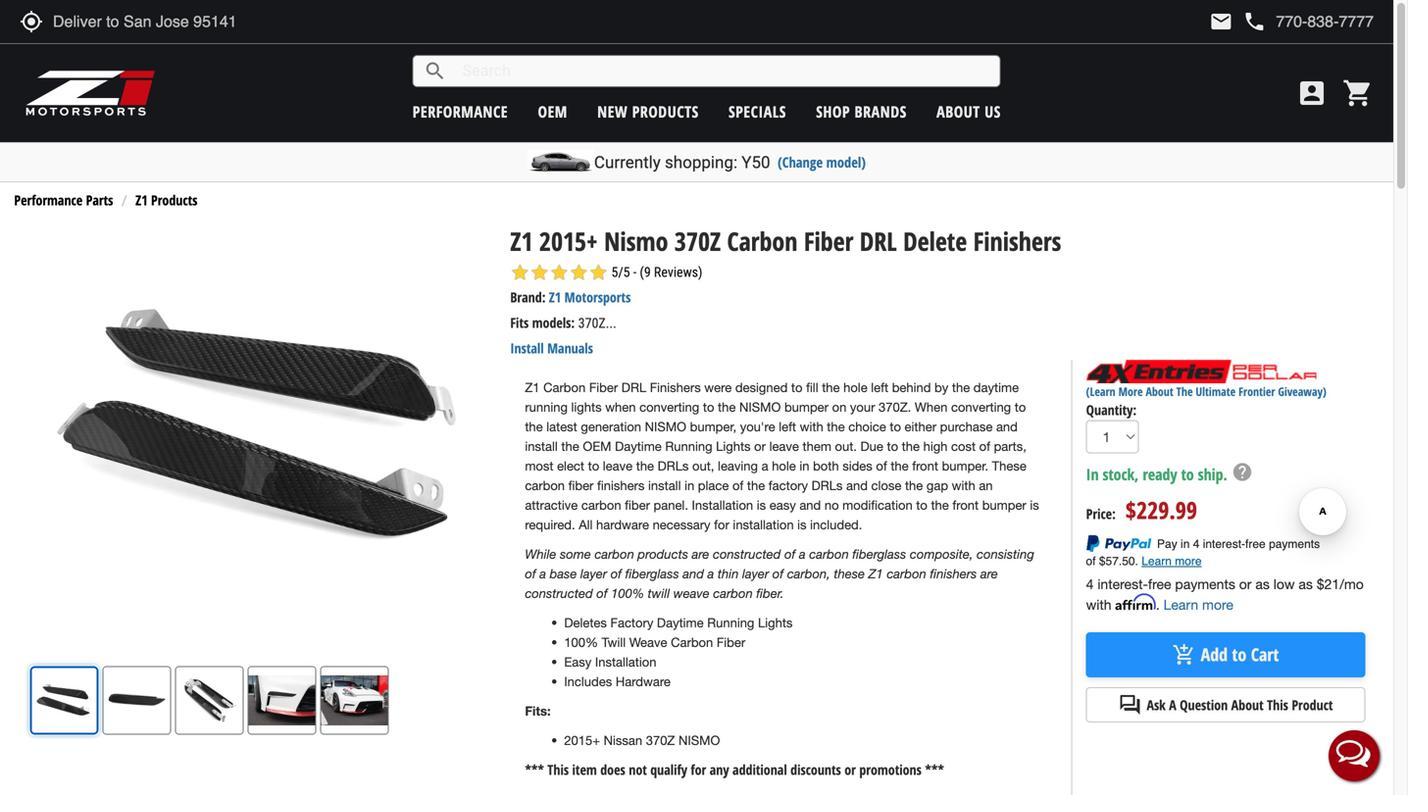 Task type: describe. For each thing, give the bounding box(es) containing it.
attractive
[[525, 498, 578, 513]]

add
[[1201, 643, 1228, 667]]

the right by
[[952, 380, 970, 395]]

0 vertical spatial products
[[632, 101, 699, 122]]

parts,
[[994, 439, 1026, 454]]

shopping_cart link
[[1337, 77, 1374, 109]]

(learn more about the ultimate frontier giveaway) link
[[1086, 383, 1326, 400]]

by
[[934, 380, 948, 395]]

fiber inside z1 2015+ nismo 370z carbon fiber drl delete finishers star star star star star 5/5 - (9 reviews) brand: z1 motorsports fits models: 370z... install manuals
[[804, 223, 853, 258]]

currently shopping: y50 (change model)
[[594, 152, 866, 172]]

1 horizontal spatial hole
[[843, 380, 867, 395]]

carbon down the most
[[525, 478, 565, 493]]

phone link
[[1243, 10, 1374, 33]]

(learn
[[1086, 383, 1115, 400]]

to down daytime
[[1015, 400, 1026, 415]]

does
[[600, 761, 625, 779]]

consisting
[[977, 547, 1034, 562]]

of down while
[[525, 566, 536, 582]]

and left "no"
[[799, 498, 821, 513]]

a left the thin
[[707, 566, 714, 582]]

the right fill
[[822, 380, 840, 395]]

easy
[[564, 655, 591, 670]]

product
[[1292, 696, 1333, 714]]

due
[[860, 439, 883, 454]]

place
[[698, 478, 729, 493]]

and down the sides
[[846, 478, 868, 493]]

panel.
[[654, 498, 688, 513]]

4 star from the left
[[569, 263, 589, 282]]

1 vertical spatial nismo
[[645, 419, 686, 435]]

deletes factory daytime running lights 100% twill weave carbon fiber easy installation includes hardware
[[564, 615, 796, 689]]

giveaway)
[[1278, 383, 1326, 400]]

.
[[1156, 597, 1160, 613]]

daytime inside z1 carbon fiber drl finishers were designed to fill the hole left behind by the daytime running lights when converting to the nismo bumper on your 370z. when converting to the latest generation nismo bumper, you're left with the choice to either purchase and install the oem daytime running lights or leave them out. due to the high cost of parts, most elect to leave the drls out, leaving a hole in both sides of the front bumper. these carbon fiber finishers install in place of the factory drls and close the gap with an attractive carbon fiber panel. installation is easy and no modification to the front bumper is required. all hardware necessary for installation is included.
[[615, 439, 662, 454]]

of up carbon,
[[784, 547, 795, 562]]

4 interest-free payments or as low as $21
[[1086, 576, 1340, 592]]

composite,
[[910, 547, 973, 562]]

running inside deletes factory daytime running lights 100% twill weave carbon fiber easy installation includes hardware
[[707, 615, 754, 631]]

daytime inside deletes factory daytime running lights 100% twill weave carbon fiber easy installation includes hardware
[[657, 615, 704, 631]]

drl inside z1 carbon fiber drl finishers were designed to fill the hole left behind by the daytime running lights when converting to the nismo bumper on your 370z. when converting to the latest generation nismo bumper, you're left with the choice to either purchase and install the oem daytime running lights or leave them out. due to the high cost of parts, most elect to leave the drls out, leaving a hole in both sides of the front bumper. these carbon fiber finishers install in place of the factory drls and close the gap with an attractive carbon fiber panel. installation is easy and no modification to the front bumper is required. all hardware necessary for installation is included.
[[621, 380, 646, 395]]

interest-
[[1098, 576, 1148, 592]]

running inside z1 carbon fiber drl finishers were designed to fill the hole left behind by the daytime running lights when converting to the nismo bumper on your 370z. when converting to the latest generation nismo bumper, you're left with the choice to either purchase and install the oem daytime running lights or leave them out. due to the high cost of parts, most elect to leave the drls out, leaving a hole in both sides of the front bumper. these carbon fiber finishers install in place of the factory drls and close the gap with an attractive carbon fiber panel. installation is easy and no modification to the front bumper is required. all hardware necessary for installation is included.
[[665, 439, 712, 454]]

1 vertical spatial 370z
[[646, 733, 675, 748]]

no
[[824, 498, 839, 513]]

any
[[710, 761, 729, 779]]

to down 370z.
[[890, 419, 901, 435]]

of down hardware
[[611, 566, 622, 582]]

quantity:
[[1086, 401, 1137, 419]]

carbon up these
[[809, 547, 849, 562]]

more
[[1202, 597, 1233, 613]]

price: $229.99
[[1086, 494, 1197, 526]]

1 vertical spatial bumper
[[982, 498, 1026, 513]]

this inside question_answer ask a question about this product
[[1267, 696, 1288, 714]]

about us link
[[936, 101, 1001, 122]]

to right "elect"
[[588, 459, 599, 474]]

question_answer
[[1118, 693, 1142, 717]]

lights inside z1 carbon fiber drl finishers were designed to fill the hole left behind by the daytime running lights when converting to the nismo bumper on your 370z. when converting to the latest generation nismo bumper, you're left with the choice to either purchase and install the oem daytime running lights or leave them out. due to the high cost of parts, most elect to leave the drls out, leaving a hole in both sides of the front bumper. these carbon fiber finishers install in place of the factory drls and close the gap with an attractive carbon fiber panel. installation is easy and no modification to the front bumper is required. all hardware necessary for installation is included.
[[716, 439, 751, 454]]

fiber inside deletes factory daytime running lights 100% twill weave carbon fiber easy installation includes hardware
[[717, 635, 745, 650]]

latest
[[546, 419, 577, 435]]

question_answer ask a question about this product
[[1118, 693, 1333, 717]]

1 horizontal spatial install
[[648, 478, 681, 493]]

performance
[[413, 101, 508, 122]]

cart
[[1251, 643, 1279, 667]]

1 vertical spatial hole
[[772, 459, 796, 474]]

carbon up all
[[581, 498, 621, 513]]

z1 products link
[[135, 191, 197, 209]]

1 horizontal spatial is
[[797, 517, 807, 533]]

of right cost
[[979, 439, 990, 454]]

running
[[525, 400, 568, 415]]

2 layer from the left
[[742, 566, 769, 582]]

$21
[[1317, 576, 1340, 592]]

lights inside deletes factory daytime running lights 100% twill weave carbon fiber easy installation includes hardware
[[758, 615, 793, 631]]

of up fiber.
[[772, 566, 784, 582]]

2 vertical spatial or
[[844, 761, 856, 779]]

about us
[[936, 101, 1001, 122]]

1 horizontal spatial fiber
[[625, 498, 650, 513]]

or inside z1 carbon fiber drl finishers were designed to fill the hole left behind by the daytime running lights when converting to the nismo bumper on your 370z. when converting to the latest generation nismo bumper, you're left with the choice to either purchase and install the oem daytime running lights or leave them out. due to the high cost of parts, most elect to leave the drls out, leaving a hole in both sides of the front bumper. these carbon fiber finishers install in place of the factory drls and close the gap with an attractive carbon fiber panel. installation is easy and no modification to the front bumper is required. all hardware necessary for installation is included.
[[754, 439, 766, 454]]

1 vertical spatial constructed
[[525, 586, 593, 601]]

(change model) link
[[778, 152, 866, 172]]

0 vertical spatial nismo
[[739, 400, 781, 415]]

finishers inside z1 2015+ nismo 370z carbon fiber drl delete finishers star star star star star 5/5 - (9 reviews) brand: z1 motorsports fits models: 370z... install manuals
[[973, 223, 1061, 258]]

hardware
[[596, 517, 649, 533]]

account_box
[[1296, 77, 1328, 109]]

carbon inside deletes factory daytime running lights 100% twill weave carbon fiber easy installation includes hardware
[[671, 635, 713, 650]]

2 as from the left
[[1299, 576, 1313, 592]]

nissan
[[604, 733, 642, 748]]

a up carbon,
[[799, 547, 806, 562]]

1 vertical spatial left
[[779, 419, 796, 435]]

1 star from the left
[[510, 263, 530, 282]]

y50
[[742, 152, 770, 172]]

to right due
[[887, 439, 898, 454]]

to left fill
[[791, 380, 803, 395]]

0 vertical spatial install
[[525, 439, 558, 454]]

1 *** from the left
[[525, 761, 544, 779]]

carbon down the thin
[[713, 586, 753, 601]]

2 converting from the left
[[951, 400, 1011, 415]]

fill
[[806, 380, 818, 395]]

shop brands link
[[816, 101, 907, 122]]

2015+ nissan 370z nismo
[[564, 733, 720, 748]]

0 horizontal spatial in
[[684, 478, 694, 493]]

products
[[151, 191, 197, 209]]

new products
[[597, 101, 699, 122]]

leaving
[[718, 459, 758, 474]]

370z.
[[879, 400, 911, 415]]

an
[[979, 478, 993, 493]]

performance parts
[[14, 191, 113, 209]]

z1 motorsports link
[[549, 288, 631, 306]]

the down either
[[902, 439, 920, 454]]

0 horizontal spatial is
[[757, 498, 766, 513]]

the down on
[[827, 419, 845, 435]]

0 vertical spatial with
[[800, 419, 823, 435]]

weave
[[673, 586, 710, 601]]

account_box link
[[1291, 77, 1333, 109]]

$229.99
[[1126, 494, 1197, 526]]

100% inside deletes factory daytime running lights 100% twill weave carbon fiber easy installation includes hardware
[[564, 635, 598, 650]]

carbon down "composite,"
[[887, 566, 926, 582]]

0 horizontal spatial fiber
[[568, 478, 594, 493]]

5/5 -
[[611, 264, 637, 280]]

parts
[[86, 191, 113, 209]]

*** this item does not qualify for any additional discounts or promotions ***
[[525, 761, 944, 779]]

the down were at the top
[[718, 400, 736, 415]]

affirm . learn more
[[1115, 594, 1233, 613]]

us
[[985, 101, 1001, 122]]

1 horizontal spatial left
[[871, 380, 888, 395]]

with inside /mo with
[[1086, 597, 1111, 613]]

z1 up models: on the left
[[549, 288, 561, 306]]

additional
[[732, 761, 787, 779]]

frontier
[[1239, 383, 1275, 400]]

all
[[579, 517, 593, 533]]

finishers inside z1 carbon fiber drl finishers were designed to fill the hole left behind by the daytime running lights when converting to the nismo bumper on your 370z. when converting to the latest generation nismo bumper, you're left with the choice to either purchase and install the oem daytime running lights or leave them out. due to the high cost of parts, most elect to leave the drls out, leaving a hole in both sides of the front bumper. these carbon fiber finishers install in place of the factory drls and close the gap with an attractive carbon fiber panel. installation is easy and no modification to the front bumper is required. all hardware necessary for installation is included.
[[597, 478, 645, 493]]

promotions
[[859, 761, 922, 779]]

0 vertical spatial drls
[[658, 459, 689, 474]]

daytime
[[973, 380, 1019, 395]]

0 horizontal spatial leave
[[603, 459, 633, 474]]

necessary
[[653, 517, 710, 533]]

0 horizontal spatial bumper
[[784, 400, 829, 415]]

weave
[[629, 635, 667, 650]]

bumper.
[[942, 459, 988, 474]]

base
[[550, 566, 577, 582]]

add_shopping_cart add to cart
[[1172, 643, 1279, 667]]

carbon inside z1 2015+ nismo 370z carbon fiber drl delete finishers star star star star star 5/5 - (9 reviews) brand: z1 motorsports fits models: 370z... install manuals
[[727, 223, 798, 258]]

choice
[[848, 419, 886, 435]]

370z inside z1 2015+ nismo 370z carbon fiber drl delete finishers star star star star star 5/5 - (9 reviews) brand: z1 motorsports fits models: 370z... install manuals
[[674, 223, 721, 258]]

shop brands
[[816, 101, 907, 122]]

mail
[[1209, 10, 1233, 33]]

currently
[[594, 152, 661, 172]]

and up parts,
[[996, 419, 1018, 435]]

not
[[629, 761, 647, 779]]

more
[[1118, 383, 1143, 400]]

0 vertical spatial are
[[692, 547, 709, 562]]

out.
[[835, 439, 857, 454]]

1 horizontal spatial front
[[952, 498, 979, 513]]

1 vertical spatial drls
[[811, 478, 843, 493]]

/mo
[[1340, 576, 1364, 592]]

of up close
[[876, 459, 887, 474]]

while some carbon products are constructed of a carbon fiberglass composite, consisting of a base layer of fiberglass and a thin layer of carbon, these z1 carbon finishers are constructed of 100% twill weave carbon fiber.
[[525, 547, 1034, 601]]

1 vertical spatial fiberglass
[[625, 566, 679, 582]]

to up "bumper,"
[[703, 400, 714, 415]]

to right add
[[1232, 643, 1246, 667]]

to inside in stock, ready to ship. help
[[1181, 464, 1194, 485]]

for inside z1 carbon fiber drl finishers were designed to fill the hole left behind by the daytime running lights when converting to the nismo bumper on your 370z. when converting to the latest generation nismo bumper, you're left with the choice to either purchase and install the oem daytime running lights or leave them out. due to the high cost of parts, most elect to leave the drls out, leaving a hole in both sides of the front bumper. these carbon fiber finishers install in place of the factory drls and close the gap with an attractive carbon fiber panel. installation is easy and no modification to the front bumper is required. all hardware necessary for installation is included.
[[714, 517, 729, 533]]

2 vertical spatial nismo
[[678, 733, 720, 748]]



Task type: locate. For each thing, give the bounding box(es) containing it.
in stock, ready to ship. help
[[1086, 461, 1253, 485]]

1 horizontal spatial leave
[[769, 439, 799, 454]]

0 vertical spatial this
[[1267, 696, 1288, 714]]

lights up leaving
[[716, 439, 751, 454]]

0 vertical spatial for
[[714, 517, 729, 533]]

z1
[[135, 191, 148, 209], [510, 223, 533, 258], [549, 288, 561, 306], [525, 380, 540, 395], [868, 566, 883, 582]]

1 vertical spatial 100%
[[564, 635, 598, 650]]

drl up when
[[621, 380, 646, 395]]

2 horizontal spatial or
[[1239, 576, 1252, 592]]

fiber
[[804, 223, 853, 258], [589, 380, 618, 395], [717, 635, 745, 650]]

0 vertical spatial finishers
[[973, 223, 1061, 258]]

included.
[[810, 517, 862, 533]]

z1 inside while some carbon products are constructed of a carbon fiberglass composite, consisting of a base layer of fiberglass and a thin layer of carbon, these z1 carbon finishers are constructed of 100% twill weave carbon fiber.
[[868, 566, 883, 582]]

install manuals link
[[510, 339, 593, 357]]

fiber down "elect"
[[568, 478, 594, 493]]

1 vertical spatial drl
[[621, 380, 646, 395]]

the up "elect"
[[561, 439, 579, 454]]

as left low
[[1255, 576, 1270, 592]]

z1 products
[[135, 191, 197, 209]]

price:
[[1086, 505, 1116, 523]]

to down gap on the bottom right
[[916, 498, 927, 513]]

installation inside z1 carbon fiber drl finishers were designed to fill the hole left behind by the daytime running lights when converting to the nismo bumper on your 370z. when converting to the latest generation nismo bumper, you're left with the choice to either purchase and install the oem daytime running lights or leave them out. due to the high cost of parts, most elect to leave the drls out, leaving a hole in both sides of the front bumper. these carbon fiber finishers install in place of the factory drls and close the gap with an attractive carbon fiber panel. installation is easy and no modification to the front bumper is required. all hardware necessary for installation is included.
[[692, 498, 753, 513]]

0 horizontal spatial front
[[912, 459, 938, 474]]

1 vertical spatial running
[[707, 615, 754, 631]]

bumper down an
[[982, 498, 1026, 513]]

shopping_cart
[[1342, 77, 1374, 109]]

1 vertical spatial lights
[[758, 615, 793, 631]]

the up close
[[891, 459, 909, 474]]

affirm
[[1115, 594, 1156, 611]]

0 horizontal spatial install
[[525, 439, 558, 454]]

z1 inside z1 carbon fiber drl finishers were designed to fill the hole left behind by the daytime running lights when converting to the nismo bumper on your 370z. when converting to the latest generation nismo bumper, you're left with the choice to either purchase and install the oem daytime running lights or leave them out. due to the high cost of parts, most elect to leave the drls out, leaving a hole in both sides of the front bumper. these carbon fiber finishers install in place of the factory drls and close the gap with an attractive carbon fiber panel. installation is easy and no modification to the front bumper is required. all hardware necessary for installation is included.
[[525, 380, 540, 395]]

for down the place at the bottom of page
[[714, 517, 729, 533]]

fiber.
[[756, 586, 784, 601]]

z1 2015+ nismo 370z carbon fiber drl delete finishers star star star star star 5/5 - (9 reviews) brand: z1 motorsports fits models: 370z... install manuals
[[510, 223, 1061, 357]]

carbon down y50 at top
[[727, 223, 798, 258]]

as right low
[[1299, 576, 1313, 592]]

nismo up any
[[678, 733, 720, 748]]

0 vertical spatial fiberglass
[[852, 547, 906, 562]]

front down bumper.
[[952, 498, 979, 513]]

1 as from the left
[[1255, 576, 1270, 592]]

0 horizontal spatial constructed
[[525, 586, 593, 601]]

fiber up when
[[589, 380, 618, 395]]

100% inside while some carbon products are constructed of a carbon fiberglass composite, consisting of a base layer of fiberglass and a thin layer of carbon, these z1 carbon finishers are constructed of 100% twill weave carbon fiber.
[[611, 586, 644, 601]]

1 vertical spatial or
[[1239, 576, 1252, 592]]

a right leaving
[[761, 459, 768, 474]]

0 horizontal spatial hole
[[772, 459, 796, 474]]

motorsports
[[564, 288, 631, 306]]

for
[[714, 517, 729, 533], [691, 761, 706, 779]]

a inside z1 carbon fiber drl finishers were designed to fill the hole left behind by the daytime running lights when converting to the nismo bumper on your 370z. when converting to the latest generation nismo bumper, you're left with the choice to either purchase and install the oem daytime running lights or leave them out. due to the high cost of parts, most elect to leave the drls out, leaving a hole in both sides of the front bumper. these carbon fiber finishers install in place of the factory drls and close the gap with an attractive carbon fiber panel. installation is easy and no modification to the front bumper is required. all hardware necessary for installation is included.
[[761, 459, 768, 474]]

installation inside deletes factory daytime running lights 100% twill weave carbon fiber easy installation includes hardware
[[595, 655, 656, 670]]

drls left the out,
[[658, 459, 689, 474]]

deletes
[[564, 615, 607, 631]]

while
[[525, 547, 556, 562]]

2 *** from the left
[[925, 761, 944, 779]]

in left the place at the bottom of page
[[684, 478, 694, 493]]

to left ship.
[[1181, 464, 1194, 485]]

new
[[597, 101, 628, 122]]

lights down fiber.
[[758, 615, 793, 631]]

with down bumper.
[[952, 478, 975, 493]]

purchase
[[940, 419, 993, 435]]

1 horizontal spatial oem
[[583, 439, 611, 454]]

0 vertical spatial fiber
[[804, 223, 853, 258]]

daytime down generation
[[615, 439, 662, 454]]

leave down generation
[[603, 459, 633, 474]]

1 vertical spatial products
[[638, 547, 688, 562]]

and inside while some carbon products are constructed of a carbon fiberglass composite, consisting of a base layer of fiberglass and a thin layer of carbon, these z1 carbon finishers are constructed of 100% twill weave carbon fiber.
[[683, 566, 704, 582]]

in
[[1086, 464, 1099, 485]]

carbon right weave
[[671, 635, 713, 650]]

2 horizontal spatial carbon
[[727, 223, 798, 258]]

fiberglass
[[852, 547, 906, 562], [625, 566, 679, 582]]

gap
[[926, 478, 948, 493]]

fits:
[[525, 704, 551, 719]]

ship.
[[1198, 464, 1227, 485]]

0 horizontal spatial ***
[[525, 761, 544, 779]]

1 vertical spatial fiber
[[589, 380, 618, 395]]

most
[[525, 459, 553, 474]]

install up the most
[[525, 439, 558, 454]]

2015+ up item
[[564, 733, 600, 748]]

products right 'new'
[[632, 101, 699, 122]]

the down running
[[525, 419, 543, 435]]

nismo
[[739, 400, 781, 415], [645, 419, 686, 435], [678, 733, 720, 748]]

the down leaving
[[747, 478, 765, 493]]

0 vertical spatial lights
[[716, 439, 751, 454]]

for left any
[[691, 761, 706, 779]]

or right discounts
[[844, 761, 856, 779]]

stock,
[[1103, 464, 1139, 485]]

this left product
[[1267, 696, 1288, 714]]

search
[[423, 59, 447, 83]]

qualify
[[650, 761, 687, 779]]

1 horizontal spatial finishers
[[973, 223, 1061, 258]]

nismo down designed
[[739, 400, 781, 415]]

0 vertical spatial bumper
[[784, 400, 829, 415]]

2 vertical spatial carbon
[[671, 635, 713, 650]]

z1 motorsports logo image
[[25, 69, 156, 118]]

easy
[[769, 498, 796, 513]]

installation down the place at the bottom of page
[[692, 498, 753, 513]]

of up deletes on the left of the page
[[596, 586, 608, 601]]

the up the panel.
[[636, 459, 654, 474]]

is up the installation
[[757, 498, 766, 513]]

0 vertical spatial oem
[[538, 101, 568, 122]]

discounts
[[790, 761, 841, 779]]

0 horizontal spatial left
[[779, 419, 796, 435]]

installation
[[692, 498, 753, 513], [595, 655, 656, 670]]

0 horizontal spatial this
[[547, 761, 569, 779]]

help
[[1232, 461, 1253, 483]]

0 horizontal spatial carbon
[[543, 380, 586, 395]]

products
[[632, 101, 699, 122], [638, 547, 688, 562]]

finishers left were at the top
[[650, 380, 701, 395]]

5 star from the left
[[589, 263, 608, 282]]

oem link
[[538, 101, 568, 122]]

behind
[[892, 380, 931, 395]]

factory
[[610, 615, 653, 631]]

0 horizontal spatial finishers
[[650, 380, 701, 395]]

products inside while some carbon products are constructed of a carbon fiberglass composite, consisting of a base layer of fiberglass and a thin layer of carbon, these z1 carbon finishers are constructed of 100% twill weave carbon fiber.
[[638, 547, 688, 562]]

converting up 'purchase' at the right of the page
[[951, 400, 1011, 415]]

1 horizontal spatial with
[[952, 478, 975, 493]]

0 horizontal spatial drls
[[658, 459, 689, 474]]

0 horizontal spatial oem
[[538, 101, 568, 122]]

to
[[791, 380, 803, 395], [703, 400, 714, 415], [1015, 400, 1026, 415], [890, 419, 901, 435], [887, 439, 898, 454], [588, 459, 599, 474], [1181, 464, 1194, 485], [916, 498, 927, 513], [1232, 643, 1246, 667]]

1 horizontal spatial layer
[[742, 566, 769, 582]]

2015+ inside z1 2015+ nismo 370z carbon fiber drl delete finishers star star star star star 5/5 - (9 reviews) brand: z1 motorsports fits models: 370z... install manuals
[[539, 223, 598, 258]]

finishers inside z1 carbon fiber drl finishers were designed to fill the hole left behind by the daytime running lights when converting to the nismo bumper on your 370z. when converting to the latest generation nismo bumper, you're left with the choice to either purchase and install the oem daytime running lights or leave them out. due to the high cost of parts, most elect to leave the drls out, leaving a hole in both sides of the front bumper. these carbon fiber finishers install in place of the factory drls and close the gap with an attractive carbon fiber panel. installation is easy and no modification to the front bumper is required. all hardware necessary for installation is included.
[[650, 380, 701, 395]]

the left gap on the bottom right
[[905, 478, 923, 493]]

oem
[[538, 101, 568, 122], [583, 439, 611, 454]]

performance
[[14, 191, 83, 209]]

ultimate
[[1196, 383, 1236, 400]]

installation
[[733, 517, 794, 533]]

a down while
[[540, 566, 546, 582]]

hole up factory
[[772, 459, 796, 474]]

1 horizontal spatial about
[[1146, 383, 1173, 400]]

0 horizontal spatial installation
[[595, 655, 656, 670]]

1 horizontal spatial as
[[1299, 576, 1313, 592]]

1 vertical spatial carbon
[[543, 380, 586, 395]]

1 vertical spatial finishers
[[930, 566, 977, 582]]

leave left them
[[769, 439, 799, 454]]

bumper down fill
[[784, 400, 829, 415]]

left up 370z.
[[871, 380, 888, 395]]

these
[[834, 566, 865, 582]]

fiber down (change model) link
[[804, 223, 853, 258]]

1 vertical spatial are
[[980, 566, 998, 582]]

1 vertical spatial finishers
[[650, 380, 701, 395]]

0 vertical spatial about
[[936, 101, 980, 122]]

daytime
[[615, 439, 662, 454], [657, 615, 704, 631]]

on
[[832, 400, 846, 415]]

z1 for 2015+
[[510, 223, 533, 258]]

*** left item
[[525, 761, 544, 779]]

mail link
[[1209, 10, 1233, 33]]

carbon inside z1 carbon fiber drl finishers were designed to fill the hole left behind by the daytime running lights when converting to the nismo bumper on your 370z. when converting to the latest generation nismo bumper, you're left with the choice to either purchase and install the oem daytime running lights or leave them out. due to the high cost of parts, most elect to leave the drls out, leaving a hole in both sides of the front bumper. these carbon fiber finishers install in place of the factory drls and close the gap with an attractive carbon fiber panel. installation is easy and no modification to the front bumper is required. all hardware necessary for installation is included.
[[543, 380, 586, 395]]

z1 for products
[[135, 191, 148, 209]]

performance parts link
[[14, 191, 113, 209]]

item
[[572, 761, 597, 779]]

constructed up the thin
[[713, 547, 781, 562]]

1 horizontal spatial ***
[[925, 761, 944, 779]]

specials link
[[729, 101, 786, 122]]

or
[[754, 439, 766, 454], [1239, 576, 1252, 592], [844, 761, 856, 779]]

carbon down hardware
[[595, 547, 634, 562]]

100% up factory
[[611, 586, 644, 601]]

running down the thin
[[707, 615, 754, 631]]

2 horizontal spatial about
[[1231, 696, 1264, 714]]

front down high
[[912, 459, 938, 474]]

in
[[799, 459, 809, 474], [684, 478, 694, 493]]

fiber inside z1 carbon fiber drl finishers were designed to fill the hole left behind by the daytime running lights when converting to the nismo bumper on your 370z. when converting to the latest generation nismo bumper, you're left with the choice to either purchase and install the oem daytime running lights or leave them out. due to the high cost of parts, most elect to leave the drls out, leaving a hole in both sides of the front bumper. these carbon fiber finishers install in place of the factory drls and close the gap with an attractive carbon fiber panel. installation is easy and no modification to the front bumper is required. all hardware necessary for installation is included.
[[589, 380, 618, 395]]

1 horizontal spatial for
[[714, 517, 729, 533]]

0 vertical spatial fiber
[[568, 478, 594, 493]]

1 horizontal spatial or
[[844, 761, 856, 779]]

(change
[[778, 152, 823, 172]]

phone
[[1243, 10, 1266, 33]]

0 vertical spatial 2015+
[[539, 223, 598, 258]]

1 vertical spatial install
[[648, 478, 681, 493]]

lights
[[571, 400, 602, 415]]

1 horizontal spatial drl
[[860, 223, 897, 258]]

about left the
[[1146, 383, 1173, 400]]

1 horizontal spatial constructed
[[713, 547, 781, 562]]

are down the consisting
[[980, 566, 998, 582]]

finishers right delete
[[973, 223, 1061, 258]]

0 vertical spatial 370z
[[674, 223, 721, 258]]

add_shopping_cart
[[1172, 643, 1196, 667]]

3 star from the left
[[549, 263, 569, 282]]

is left included.
[[797, 517, 807, 533]]

drl inside z1 2015+ nismo 370z carbon fiber drl delete finishers star star star star star 5/5 - (9 reviews) brand: z1 motorsports fits models: 370z... install manuals
[[860, 223, 897, 258]]

1 horizontal spatial 100%
[[611, 586, 644, 601]]

1 horizontal spatial finishers
[[930, 566, 977, 582]]

about
[[936, 101, 980, 122], [1146, 383, 1173, 400], [1231, 696, 1264, 714]]

z1 right these
[[868, 566, 883, 582]]

1 horizontal spatial bumper
[[982, 498, 1026, 513]]

2 horizontal spatial is
[[1030, 498, 1039, 513]]

and up weave
[[683, 566, 704, 582]]

this left item
[[547, 761, 569, 779]]

this
[[1267, 696, 1288, 714], [547, 761, 569, 779]]

finishers inside while some carbon products are constructed of a carbon fiberglass composite, consisting of a base layer of fiberglass and a thin layer of carbon, these z1 carbon finishers are constructed of 100% twill weave carbon fiber.
[[930, 566, 977, 582]]

the down gap on the bottom right
[[931, 498, 949, 513]]

z1 up 'brand:'
[[510, 223, 533, 258]]

1 horizontal spatial are
[[980, 566, 998, 582]]

generation
[[581, 419, 641, 435]]

question
[[1180, 696, 1228, 714]]

0 vertical spatial running
[[665, 439, 712, 454]]

2 star from the left
[[530, 263, 549, 282]]

about inside question_answer ask a question about this product
[[1231, 696, 1264, 714]]

of down leaving
[[732, 478, 743, 493]]

1 vertical spatial for
[[691, 761, 706, 779]]

brands
[[855, 101, 907, 122]]

oem inside z1 carbon fiber drl finishers were designed to fill the hole left behind by the daytime running lights when converting to the nismo bumper on your 370z. when converting to the latest generation nismo bumper, you're left with the choice to either purchase and install the oem daytime running lights or leave them out. due to the high cost of parts, most elect to leave the drls out, leaving a hole in both sides of the front bumper. these carbon fiber finishers install in place of the factory drls and close the gap with an attractive carbon fiber panel. installation is easy and no modification to the front bumper is required. all hardware necessary for installation is included.
[[583, 439, 611, 454]]

100% up easy
[[564, 635, 598, 650]]

1 vertical spatial oem
[[583, 439, 611, 454]]

z1 for carbon
[[525, 380, 540, 395]]

1 layer from the left
[[580, 566, 607, 582]]

1 horizontal spatial fiberglass
[[852, 547, 906, 562]]

with up them
[[800, 419, 823, 435]]

0 vertical spatial drl
[[860, 223, 897, 258]]

0 vertical spatial installation
[[692, 498, 753, 513]]

2 horizontal spatial with
[[1086, 597, 1111, 613]]

2015+ up z1 motorsports "link"
[[539, 223, 598, 258]]

1 vertical spatial 2015+
[[564, 733, 600, 748]]

free
[[1148, 576, 1171, 592]]

twill
[[648, 586, 670, 601]]

0 horizontal spatial lights
[[716, 439, 751, 454]]

finishers down "composite,"
[[930, 566, 977, 582]]

is
[[757, 498, 766, 513], [1030, 498, 1039, 513], [797, 517, 807, 533]]

daytime down weave
[[657, 615, 704, 631]]

1 horizontal spatial converting
[[951, 400, 1011, 415]]

fiberglass up these
[[852, 547, 906, 562]]

layer down some
[[580, 566, 607, 582]]

1 vertical spatial with
[[952, 478, 975, 493]]

designed
[[735, 380, 788, 395]]

left right you're
[[779, 419, 796, 435]]

fiber up hardware
[[625, 498, 650, 513]]

1 converting from the left
[[639, 400, 699, 415]]

fiberglass up twill
[[625, 566, 679, 582]]

install
[[510, 339, 544, 357]]

1 horizontal spatial in
[[799, 459, 809, 474]]

0 horizontal spatial fiberglass
[[625, 566, 679, 582]]

about right 'question'
[[1231, 696, 1264, 714]]

bumper
[[784, 400, 829, 415], [982, 498, 1026, 513]]

0 horizontal spatial converting
[[639, 400, 699, 415]]

hardware
[[616, 674, 671, 689]]

0 vertical spatial constructed
[[713, 547, 781, 562]]

z1 up running
[[525, 380, 540, 395]]

0 horizontal spatial as
[[1255, 576, 1270, 592]]

0 vertical spatial leave
[[769, 439, 799, 454]]

drl left delete
[[860, 223, 897, 258]]

1 vertical spatial front
[[952, 498, 979, 513]]

z1 left products
[[135, 191, 148, 209]]

twill
[[602, 635, 626, 650]]

1 vertical spatial this
[[547, 761, 569, 779]]

installation down twill
[[595, 655, 656, 670]]

0 horizontal spatial drl
[[621, 380, 646, 395]]

modification
[[842, 498, 913, 513]]

ask
[[1147, 696, 1166, 714]]

0 horizontal spatial for
[[691, 761, 706, 779]]

1 vertical spatial daytime
[[657, 615, 704, 631]]

is up the consisting
[[1030, 498, 1039, 513]]

high
[[923, 439, 948, 454]]

2 vertical spatial with
[[1086, 597, 1111, 613]]

0 vertical spatial carbon
[[727, 223, 798, 258]]

Search search field
[[447, 56, 1000, 86]]

or down you're
[[754, 439, 766, 454]]

bumper,
[[690, 419, 736, 435]]

0 vertical spatial or
[[754, 439, 766, 454]]

0 vertical spatial hole
[[843, 380, 867, 395]]

0 vertical spatial in
[[799, 459, 809, 474]]

when
[[605, 400, 636, 415]]



Task type: vqa. For each thing, say whether or not it's contained in the screenshot.
Z1 350Z / G35 Power Steering Cooler Upgrade Kit
no



